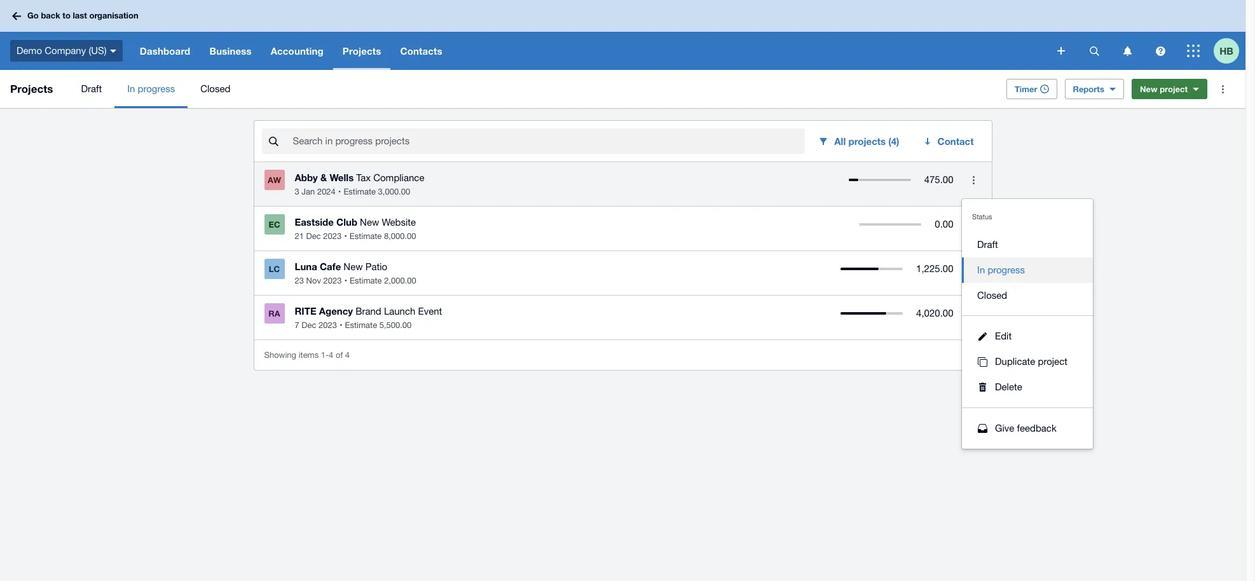 Task type: vqa. For each thing, say whether or not it's contained in the screenshot.


Task type: locate. For each thing, give the bounding box(es) containing it.
1 vertical spatial 2023
[[324, 276, 342, 286]]

0 vertical spatial projects
[[343, 45, 381, 57]]

0 vertical spatial in
[[127, 83, 135, 94]]

group containing draft
[[963, 199, 1094, 449]]

contacts button
[[391, 32, 452, 70]]

0 horizontal spatial in
[[127, 83, 135, 94]]

new right 'cafe'
[[344, 261, 363, 272]]

1 vertical spatial draft
[[978, 239, 999, 250]]

new right reports popup button
[[1141, 84, 1158, 94]]

progress
[[138, 83, 175, 94], [988, 265, 1025, 275]]

items
[[299, 350, 319, 360]]

in for in progress button
[[978, 265, 986, 275]]

svg image inside demo company (us) popup button
[[110, 49, 116, 53]]

closed down business popup button
[[201, 83, 231, 94]]

dec right 7
[[302, 321, 316, 330]]

7
[[295, 321, 299, 330]]

back
[[41, 10, 60, 21]]

draft
[[81, 83, 102, 94], [978, 239, 999, 250]]

list box
[[963, 225, 1094, 316]]

status
[[973, 213, 993, 221]]

0 vertical spatial new
[[1141, 84, 1158, 94]]

reports button
[[1065, 79, 1125, 99]]

1-
[[321, 350, 329, 360]]

• down club
[[344, 232, 347, 241]]

more options image
[[1211, 76, 1236, 102], [962, 167, 987, 193]]

launch
[[384, 306, 416, 317]]

in inside in progress link
[[127, 83, 135, 94]]

banner
[[0, 0, 1246, 70]]

duplicate project
[[996, 356, 1068, 367]]

• inside the luna cafe new patio 23 nov 2023 • estimate 2,000.00
[[344, 276, 347, 286]]

draft down (us)
[[81, 83, 102, 94]]

new inside eastside club new website 21 dec 2023 • estimate 8,000.00
[[360, 217, 379, 228]]

dec inside rite agency brand launch event 7 dec 2023 • estimate 5,500.00
[[302, 321, 316, 330]]

demo company (us)
[[17, 45, 107, 56]]

1 horizontal spatial projects
[[343, 45, 381, 57]]

give feedback button
[[963, 416, 1094, 441]]

in progress down draft button
[[978, 265, 1025, 275]]

0 horizontal spatial draft
[[81, 83, 102, 94]]

compliance
[[374, 172, 425, 183]]

dec right the 21 on the top of the page
[[306, 232, 321, 241]]

2023 down 'cafe'
[[324, 276, 342, 286]]

progress inside in progress link
[[138, 83, 175, 94]]

wrapper image inside 'delete' button
[[975, 383, 990, 392]]

draft for draft button
[[978, 239, 999, 250]]

estimate
[[344, 187, 376, 197], [350, 232, 382, 241], [350, 276, 382, 286], [345, 321, 377, 330]]

feedback
[[1017, 423, 1057, 434]]

23
[[295, 276, 304, 286]]

estimate inside rite agency brand launch event 7 dec 2023 • estimate 5,500.00
[[345, 321, 377, 330]]

hb button
[[1214, 32, 1246, 70]]

2023 down club
[[323, 232, 342, 241]]

rite
[[295, 305, 317, 317]]

more options image right 475.00
[[962, 167, 987, 193]]

svg image
[[1156, 46, 1166, 56], [1058, 47, 1066, 55]]

in for in progress link
[[127, 83, 135, 94]]

demo
[[17, 45, 42, 56]]

wrapper image left give
[[975, 424, 990, 433]]

give
[[996, 423, 1015, 434]]

0.00
[[935, 219, 954, 230]]

0 vertical spatial more options image
[[1211, 76, 1236, 102]]

contact
[[938, 136, 974, 147]]

new inside the luna cafe new patio 23 nov 2023 • estimate 2,000.00
[[344, 261, 363, 272]]

company
[[45, 45, 86, 56]]

aw
[[268, 175, 281, 185]]

2 vertical spatial new
[[344, 261, 363, 272]]

estimate down club
[[350, 232, 382, 241]]

wrapper image for give feedback
[[975, 424, 990, 433]]

progress down draft button
[[988, 265, 1025, 275]]

dec
[[306, 232, 321, 241], [302, 321, 316, 330]]

0 horizontal spatial closed
[[201, 83, 231, 94]]

new
[[1141, 84, 1158, 94], [360, 217, 379, 228], [344, 261, 363, 272]]

patio
[[366, 261, 388, 272]]

1 horizontal spatial in
[[978, 265, 986, 275]]

&
[[321, 172, 327, 183]]

2023 inside the luna cafe new patio 23 nov 2023 • estimate 2,000.00
[[324, 276, 342, 286]]

1 vertical spatial in progress
[[978, 265, 1025, 275]]

new project
[[1141, 84, 1188, 94]]

0 vertical spatial 2023
[[323, 232, 342, 241]]

2023
[[323, 232, 342, 241], [324, 276, 342, 286], [319, 321, 337, 330]]

list box containing draft
[[963, 225, 1094, 316]]

svg image up new project
[[1156, 46, 1166, 56]]

lc
[[269, 264, 280, 274]]

in progress
[[127, 83, 175, 94], [978, 265, 1025, 275]]

estimate down patio
[[350, 276, 382, 286]]

estimate inside eastside club new website 21 dec 2023 • estimate 8,000.00
[[350, 232, 382, 241]]

• down agency
[[340, 321, 343, 330]]

luna
[[295, 261, 317, 272]]

draft down status
[[978, 239, 999, 250]]

wrapper image inside the edit "button"
[[975, 332, 990, 341]]

2024
[[317, 187, 336, 197]]

0 vertical spatial wrapper image
[[975, 357, 990, 367]]

abby
[[295, 172, 318, 183]]

wrapper image inside 'give feedback' button
[[975, 424, 990, 433]]

give feedback
[[996, 423, 1057, 434]]

ra
[[269, 309, 280, 319]]

1 horizontal spatial in progress
[[978, 265, 1025, 275]]

event
[[418, 306, 442, 317]]

1 vertical spatial project
[[1039, 356, 1068, 367]]

projects button
[[333, 32, 391, 70]]

agency
[[319, 305, 353, 317]]

4
[[329, 350, 334, 360], [345, 350, 350, 360]]

0 vertical spatial in progress
[[127, 83, 175, 94]]

closed for 'closed' link
[[201, 83, 231, 94]]

1 horizontal spatial draft
[[978, 239, 999, 250]]

0 horizontal spatial progress
[[138, 83, 175, 94]]

new right club
[[360, 217, 379, 228]]

1 vertical spatial projects
[[10, 82, 53, 95]]

2 wrapper image from the top
[[975, 424, 990, 433]]

0 vertical spatial dec
[[306, 232, 321, 241]]

1 vertical spatial progress
[[988, 265, 1025, 275]]

website
[[382, 217, 416, 228]]

closed inside the closed button
[[978, 290, 1008, 301]]

estimate down tax
[[344, 187, 376, 197]]

4,020.00
[[917, 308, 954, 319]]

projects left contacts
[[343, 45, 381, 57]]

0 vertical spatial draft
[[81, 83, 102, 94]]

wrapper image
[[975, 357, 990, 367], [975, 383, 990, 392]]

• inside abby & wells tax compliance 3 jan 2024 • estimate 3,000.00
[[338, 187, 341, 197]]

0 vertical spatial progress
[[138, 83, 175, 94]]

in right draft link
[[127, 83, 135, 94]]

1 vertical spatial more options image
[[962, 167, 987, 193]]

in progress inside button
[[978, 265, 1025, 275]]

more options image down hb
[[1211, 76, 1236, 102]]

progress for in progress link
[[138, 83, 175, 94]]

wrapper image
[[975, 332, 990, 341], [975, 424, 990, 433]]

estimate down brand
[[345, 321, 377, 330]]

4 right of
[[345, 350, 350, 360]]

svg image
[[12, 12, 21, 20], [1188, 45, 1200, 57], [1090, 46, 1100, 56], [1124, 46, 1132, 56], [110, 49, 116, 53]]

draft inside draft button
[[978, 239, 999, 250]]

closed up edit
[[978, 290, 1008, 301]]

0 horizontal spatial projects
[[10, 82, 53, 95]]

2 wrapper image from the top
[[975, 383, 990, 392]]

1 vertical spatial new
[[360, 217, 379, 228]]

2023 inside eastside club new website 21 dec 2023 • estimate 8,000.00
[[323, 232, 342, 241]]

0 horizontal spatial svg image
[[1058, 47, 1066, 55]]

0 horizontal spatial project
[[1039, 356, 1068, 367]]

in progress link
[[115, 70, 188, 108]]

0 horizontal spatial more options image
[[962, 167, 987, 193]]

to
[[63, 10, 71, 21]]

1 wrapper image from the top
[[975, 357, 990, 367]]

0 horizontal spatial in progress
[[127, 83, 175, 94]]

wrapper image inside duplicate project 'button'
[[975, 357, 990, 367]]

in progress down dashboard
[[127, 83, 175, 94]]

accounting
[[271, 45, 324, 57]]

1 wrapper image from the top
[[975, 332, 990, 341]]

organisation
[[89, 10, 138, 21]]

progress down dashboard
[[138, 83, 175, 94]]

closed
[[201, 83, 231, 94], [978, 290, 1008, 301]]

eastside
[[295, 216, 334, 228]]

in right the 1,225.00
[[978, 265, 986, 275]]

2 vertical spatial 2023
[[319, 321, 337, 330]]

wrapper image left duplicate
[[975, 357, 990, 367]]

1 horizontal spatial project
[[1160, 84, 1188, 94]]

luna cafe new patio 23 nov 2023 • estimate 2,000.00
[[295, 261, 417, 286]]

wrapper image left edit
[[975, 332, 990, 341]]

0 vertical spatial project
[[1160, 84, 1188, 94]]

go back to last organisation link
[[8, 5, 146, 27]]

0 vertical spatial wrapper image
[[975, 332, 990, 341]]

0 horizontal spatial 4
[[329, 350, 334, 360]]

timer
[[1015, 84, 1038, 94]]

abby & wells tax compliance 3 jan 2024 • estimate 3,000.00
[[295, 172, 425, 197]]

• up agency
[[344, 276, 347, 286]]

edit button
[[963, 324, 1094, 349]]

in
[[127, 83, 135, 94], [978, 265, 986, 275]]

navigation containing dashboard
[[130, 32, 1049, 70]]

demo company (us) button
[[0, 32, 130, 70]]

duplicate project button
[[963, 349, 1094, 375]]

draft button
[[963, 232, 1094, 258]]

projects
[[849, 136, 886, 147]]

2023 for cafe
[[324, 276, 342, 286]]

1 4 from the left
[[329, 350, 334, 360]]

•
[[338, 187, 341, 197], [344, 232, 347, 241], [344, 276, 347, 286], [340, 321, 343, 330]]

last
[[73, 10, 87, 21]]

1 vertical spatial wrapper image
[[975, 424, 990, 433]]

2023 down agency
[[319, 321, 337, 330]]

estimate inside the luna cafe new patio 23 nov 2023 • estimate 2,000.00
[[350, 276, 382, 286]]

timer button
[[1007, 79, 1058, 99]]

project inside 'button'
[[1039, 356, 1068, 367]]

1,225.00
[[917, 263, 954, 274]]

svg image up reports popup button
[[1058, 47, 1066, 55]]

1 horizontal spatial closed
[[978, 290, 1008, 301]]

3,000.00
[[378, 187, 410, 197]]

1 vertical spatial in
[[978, 265, 986, 275]]

edit
[[996, 331, 1012, 342]]

projects down demo
[[10, 82, 53, 95]]

projects
[[343, 45, 381, 57], [10, 82, 53, 95]]

5,500.00
[[380, 321, 412, 330]]

1 vertical spatial wrapper image
[[975, 383, 990, 392]]

1 horizontal spatial progress
[[988, 265, 1025, 275]]

0 vertical spatial closed
[[201, 83, 231, 94]]

draft inside draft link
[[81, 83, 102, 94]]

• right 2024
[[338, 187, 341, 197]]

1 vertical spatial dec
[[302, 321, 316, 330]]

progress inside in progress button
[[988, 265, 1025, 275]]

project inside popup button
[[1160, 84, 1188, 94]]

in inside in progress button
[[978, 265, 986, 275]]

delete button
[[963, 375, 1094, 400]]

1 horizontal spatial 4
[[345, 350, 350, 360]]

2023 for club
[[323, 232, 342, 241]]

group
[[963, 199, 1094, 449]]

project for new project
[[1160, 84, 1188, 94]]

4 left of
[[329, 350, 334, 360]]

21
[[295, 232, 304, 241]]

navigation inside banner
[[130, 32, 1049, 70]]

wrapper image left delete
[[975, 383, 990, 392]]

navigation
[[130, 32, 1049, 70]]

1 vertical spatial closed
[[978, 290, 1008, 301]]



Task type: describe. For each thing, give the bounding box(es) containing it.
svg image inside go back to last organisation link
[[12, 12, 21, 20]]

delete
[[996, 382, 1023, 393]]

all projects (4) button
[[811, 129, 910, 154]]

hb
[[1220, 45, 1234, 56]]

dec inside eastside club new website 21 dec 2023 • estimate 8,000.00
[[306, 232, 321, 241]]

dashboard link
[[130, 32, 200, 70]]

475.00
[[925, 174, 954, 185]]

nov
[[306, 276, 321, 286]]

showing items 1-4 of 4
[[264, 350, 350, 360]]

wells
[[330, 172, 354, 183]]

3
[[295, 187, 299, 197]]

in progress button
[[963, 258, 1094, 283]]

duplicate
[[996, 356, 1036, 367]]

closed for the closed button
[[978, 290, 1008, 301]]

brand
[[356, 306, 382, 317]]

(us)
[[89, 45, 107, 56]]

in progress for in progress button
[[978, 265, 1025, 275]]

accounting button
[[261, 32, 333, 70]]

2 4 from the left
[[345, 350, 350, 360]]

2023 inside rite agency brand launch event 7 dec 2023 • estimate 5,500.00
[[319, 321, 337, 330]]

club
[[337, 216, 358, 228]]

go
[[27, 10, 39, 21]]

projects inside dropdown button
[[343, 45, 381, 57]]

tax
[[356, 172, 371, 183]]

1 horizontal spatial more options image
[[1211, 76, 1236, 102]]

wrapper image for duplicate project
[[975, 357, 990, 367]]

dashboard
[[140, 45, 190, 57]]

contact button
[[915, 129, 984, 154]]

showing
[[264, 350, 296, 360]]

eastside club new website 21 dec 2023 • estimate 8,000.00
[[295, 216, 416, 241]]

banner containing hb
[[0, 0, 1246, 70]]

2,000.00
[[384, 276, 417, 286]]

contacts
[[400, 45, 443, 57]]

1 horizontal spatial svg image
[[1156, 46, 1166, 56]]

new for luna cafe
[[344, 261, 363, 272]]

8,000.00
[[384, 232, 416, 241]]

wrapper image for delete
[[975, 383, 990, 392]]

• inside rite agency brand launch event 7 dec 2023 • estimate 5,500.00
[[340, 321, 343, 330]]

• inside eastside club new website 21 dec 2023 • estimate 8,000.00
[[344, 232, 347, 241]]

in progress for in progress link
[[127, 83, 175, 94]]

reports
[[1074, 84, 1105, 94]]

jan
[[302, 187, 315, 197]]

project for duplicate project
[[1039, 356, 1068, 367]]

business button
[[200, 32, 261, 70]]

cafe
[[320, 261, 341, 272]]

draft for draft link
[[81, 83, 102, 94]]

(4)
[[889, 136, 900, 147]]

closed button
[[963, 283, 1094, 309]]

estimate inside abby & wells tax compliance 3 jan 2024 • estimate 3,000.00
[[344, 187, 376, 197]]

go back to last organisation
[[27, 10, 138, 21]]

all projects (4)
[[835, 136, 900, 147]]

new project button
[[1132, 79, 1208, 99]]

draft link
[[68, 70, 115, 108]]

ec
[[269, 219, 280, 230]]

all
[[835, 136, 846, 147]]

wrapper image for edit
[[975, 332, 990, 341]]

Search in progress projects search field
[[292, 129, 806, 153]]

of
[[336, 350, 343, 360]]

new for eastside club
[[360, 217, 379, 228]]

closed link
[[188, 70, 243, 108]]

progress for in progress button
[[988, 265, 1025, 275]]

new inside popup button
[[1141, 84, 1158, 94]]

business
[[210, 45, 252, 57]]

rite agency brand launch event 7 dec 2023 • estimate 5,500.00
[[295, 305, 442, 330]]



